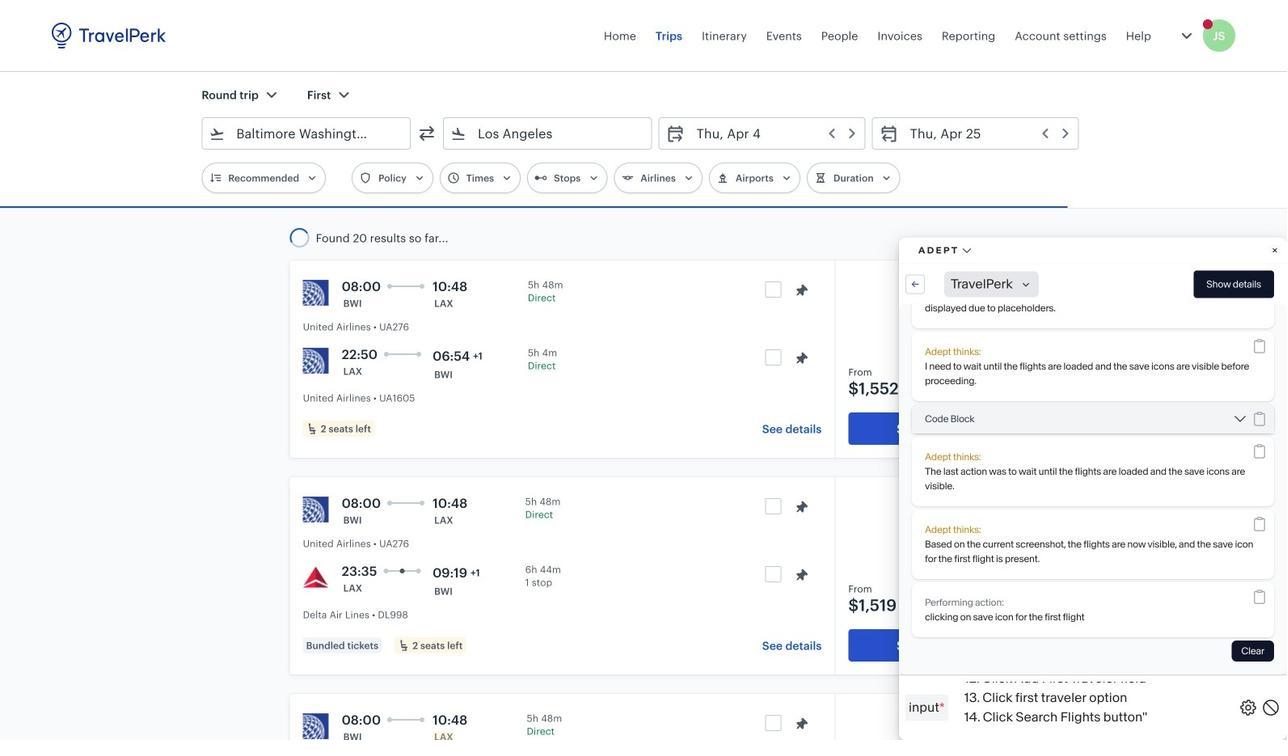 Task type: describe. For each thing, give the bounding box(es) containing it.
3 united airlines image from the top
[[303, 713, 329, 739]]

delta air lines image
[[303, 565, 329, 590]]

2 united airlines image from the top
[[303, 348, 329, 374]]

1 united airlines image from the top
[[303, 280, 329, 306]]



Task type: locate. For each thing, give the bounding box(es) containing it.
2 vertical spatial united airlines image
[[303, 713, 329, 739]]

To search field
[[467, 121, 631, 146]]

1 vertical spatial united airlines image
[[303, 348, 329, 374]]

Depart field
[[686, 121, 859, 146]]

0 vertical spatial united airlines image
[[303, 280, 329, 306]]

united airlines image
[[303, 497, 329, 522]]

united airlines image
[[303, 280, 329, 306], [303, 348, 329, 374], [303, 713, 329, 739]]

From search field
[[225, 121, 389, 146]]

Return field
[[899, 121, 1072, 146]]



Task type: vqa. For each thing, say whether or not it's contained in the screenshot.
"Depart" field
yes



